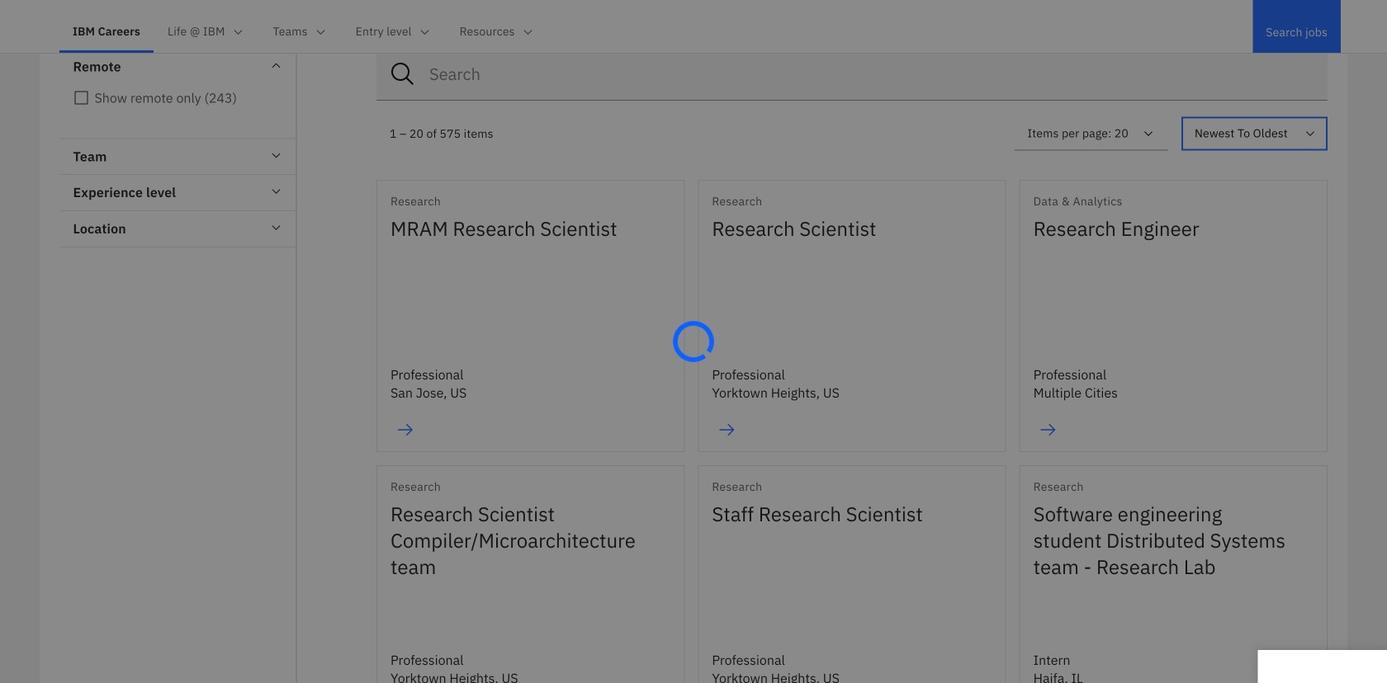 Task type: vqa. For each thing, say whether or not it's contained in the screenshot.
Open Cookie Preferences Modal Section
yes



Task type: describe. For each thing, give the bounding box(es) containing it.
open cookie preferences modal section
[[1258, 651, 1387, 684]]



